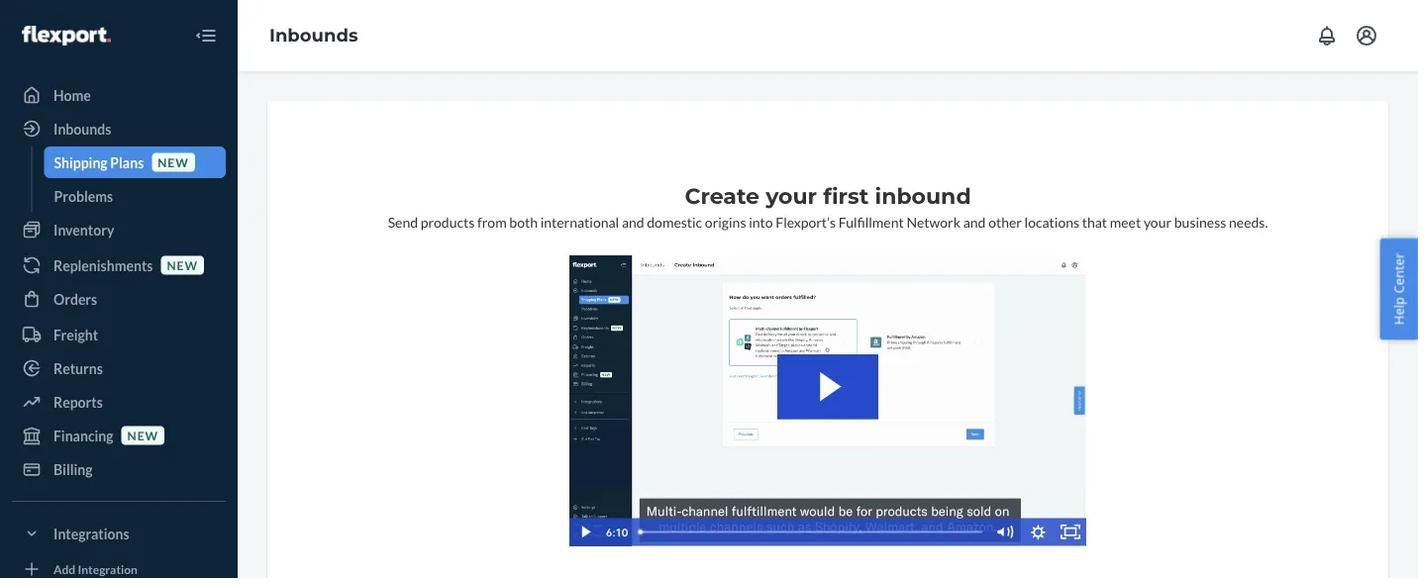 Task type: locate. For each thing, give the bounding box(es) containing it.
new up orders link
[[167, 258, 198, 272]]

shipping plans
[[54, 154, 144, 171]]

video element
[[570, 256, 1087, 546]]

add integration
[[53, 562, 138, 576]]

reports link
[[12, 386, 226, 418]]

returns link
[[12, 353, 226, 384]]

shipping
[[54, 154, 108, 171]]

1 vertical spatial your
[[1144, 213, 1172, 230]]

center
[[1390, 253, 1408, 294]]

needs.
[[1229, 213, 1268, 230]]

0 horizontal spatial your
[[766, 183, 817, 209]]

0 vertical spatial your
[[766, 183, 817, 209]]

from
[[477, 213, 507, 230]]

2 vertical spatial new
[[127, 428, 159, 443]]

origins
[[705, 213, 746, 230]]

problems
[[54, 188, 113, 205]]

inbounds
[[269, 24, 358, 46], [53, 120, 111, 137]]

plans
[[110, 154, 144, 171]]

new
[[158, 155, 189, 169], [167, 258, 198, 272], [127, 428, 159, 443]]

add
[[53, 562, 75, 576]]

new right plans at top left
[[158, 155, 189, 169]]

help center
[[1390, 253, 1408, 325]]

create
[[685, 183, 760, 209]]

returns
[[53, 360, 103, 377]]

1 vertical spatial inbounds
[[53, 120, 111, 137]]

0 horizontal spatial and
[[622, 213, 644, 230]]

0 vertical spatial new
[[158, 155, 189, 169]]

2 and from the left
[[963, 213, 986, 230]]

problems link
[[44, 180, 226, 212]]

1 horizontal spatial your
[[1144, 213, 1172, 230]]

1 horizontal spatial and
[[963, 213, 986, 230]]

and
[[622, 213, 644, 230], [963, 213, 986, 230]]

0 horizontal spatial inbounds
[[53, 120, 111, 137]]

send
[[388, 213, 418, 230]]

replenishments
[[53, 257, 153, 274]]

integration
[[78, 562, 138, 576]]

video thumbnail image
[[570, 256, 1087, 546], [570, 256, 1087, 546]]

1 vertical spatial new
[[167, 258, 198, 272]]

locations
[[1025, 213, 1080, 230]]

and left "other"
[[963, 213, 986, 230]]

help center button
[[1380, 238, 1418, 340]]

into
[[749, 213, 773, 230]]

new for financing
[[127, 428, 159, 443]]

your
[[766, 183, 817, 209], [1144, 213, 1172, 230]]

international
[[540, 213, 619, 230]]

inventory
[[53, 221, 114, 238]]

0 vertical spatial inbounds link
[[269, 24, 358, 46]]

0 horizontal spatial inbounds link
[[12, 113, 226, 145]]

1 and from the left
[[622, 213, 644, 230]]

create your first inbound send products from both international and domestic origins into flexport's fulfillment network and other locations that meet your business needs.
[[388, 183, 1268, 230]]

1 vertical spatial inbounds link
[[12, 113, 226, 145]]

1 horizontal spatial inbounds link
[[269, 24, 358, 46]]

and left domestic
[[622, 213, 644, 230]]

flexport's
[[776, 213, 836, 230]]

new for shipping plans
[[158, 155, 189, 169]]

reports
[[53, 394, 103, 411]]

freight
[[53, 326, 98, 343]]

your up flexport's
[[766, 183, 817, 209]]

other
[[989, 213, 1022, 230]]

meet
[[1110, 213, 1141, 230]]

1 horizontal spatial inbounds
[[269, 24, 358, 46]]

inbounds link
[[269, 24, 358, 46], [12, 113, 226, 145]]

new down reports link
[[127, 428, 159, 443]]

billing
[[53, 461, 93, 478]]

your right meet
[[1144, 213, 1172, 230]]

first
[[823, 183, 869, 209]]



Task type: vqa. For each thing, say whether or not it's contained in the screenshot.
PRODUCTS
yes



Task type: describe. For each thing, give the bounding box(es) containing it.
0 vertical spatial inbounds
[[269, 24, 358, 46]]

add integration link
[[12, 558, 226, 578]]

integrations button
[[12, 518, 226, 550]]

close navigation image
[[194, 24, 218, 48]]

home link
[[12, 79, 226, 111]]

that
[[1082, 213, 1107, 230]]

both
[[509, 213, 538, 230]]

freight link
[[12, 319, 226, 351]]

financing
[[53, 427, 113, 444]]

open notifications image
[[1315, 24, 1339, 48]]

home
[[53, 87, 91, 104]]

inbound
[[875, 183, 971, 209]]

inventory link
[[12, 214, 226, 246]]

orders
[[53, 291, 97, 308]]

fulfillment
[[839, 213, 904, 230]]

new for replenishments
[[167, 258, 198, 272]]

flexport logo image
[[22, 26, 111, 46]]

domestic
[[647, 213, 702, 230]]

integrations
[[53, 525, 129, 542]]

products
[[421, 213, 475, 230]]

billing link
[[12, 454, 226, 485]]

orders link
[[12, 283, 226, 315]]

business
[[1174, 213, 1226, 230]]

network
[[907, 213, 961, 230]]

open account menu image
[[1355, 24, 1379, 48]]

help
[[1390, 297, 1408, 325]]



